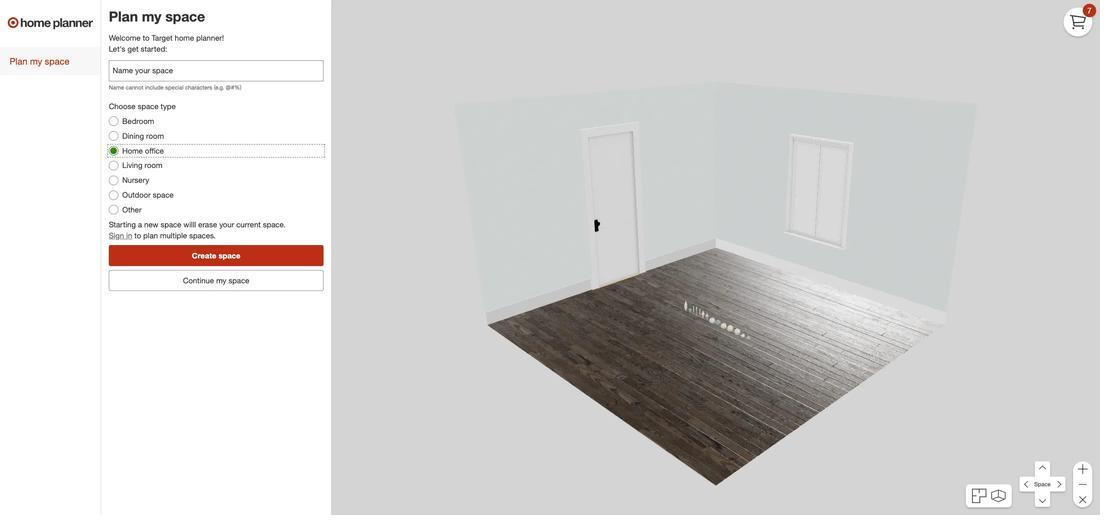 Task type: locate. For each thing, give the bounding box(es) containing it.
my
[[142, 8, 162, 25], [30, 56, 42, 67], [216, 276, 226, 286]]

current
[[236, 220, 261, 230]]

1 vertical spatial to
[[134, 231, 141, 241]]

plan my space down home planner landing page image
[[10, 56, 69, 67]]

0 vertical spatial plan my space
[[109, 8, 205, 25]]

2 horizontal spatial my
[[216, 276, 226, 286]]

name
[[109, 84, 124, 91]]

living
[[122, 161, 142, 170]]

sign
[[109, 231, 124, 241]]

plan my space button
[[0, 47, 101, 75]]

plan my space inside button
[[10, 56, 69, 67]]

space inside starting a new space willl erase your current space. sign in to plan multiple spaces.
[[161, 220, 181, 230]]

create space
[[192, 251, 240, 261]]

outdoor
[[122, 190, 151, 200]]

to inside welcome to target home planner! let's get started:
[[143, 33, 150, 43]]

continue my space
[[183, 276, 249, 286]]

office
[[145, 146, 164, 156]]

Bedroom radio
[[109, 117, 118, 126]]

0 vertical spatial to
[[143, 33, 150, 43]]

1 vertical spatial room
[[145, 161, 162, 170]]

name cannot include special characters (e.g. @#%)
[[109, 84, 241, 91]]

1 horizontal spatial plan
[[109, 8, 138, 25]]

starting
[[109, 220, 136, 230]]

0 horizontal spatial to
[[134, 231, 141, 241]]

1 horizontal spatial plan my space
[[109, 8, 205, 25]]

0 horizontal spatial plan my space
[[10, 56, 69, 67]]

room down office
[[145, 161, 162, 170]]

None text field
[[109, 60, 324, 81]]

multiple
[[160, 231, 187, 241]]

0 vertical spatial room
[[146, 131, 164, 141]]

dining room
[[122, 131, 164, 141]]

to
[[143, 33, 150, 43], [134, 231, 141, 241]]

1 vertical spatial plan
[[10, 56, 27, 67]]

choose
[[109, 102, 136, 111]]

pan camera left 30° image
[[1020, 477, 1035, 493]]

started:
[[141, 44, 167, 54]]

1 vertical spatial my
[[30, 56, 42, 67]]

space
[[165, 8, 205, 25], [45, 56, 69, 67], [138, 102, 159, 111], [153, 190, 174, 200], [161, 220, 181, 230], [219, 251, 240, 261], [229, 276, 249, 286]]

home
[[175, 33, 194, 43]]

to right in
[[134, 231, 141, 241]]

space up bedroom
[[138, 102, 159, 111]]

Dining room radio
[[109, 131, 118, 141]]

plan
[[109, 8, 138, 25], [10, 56, 27, 67]]

room up office
[[146, 131, 164, 141]]

plan my space
[[109, 8, 205, 25], [10, 56, 69, 67]]

my up the target
[[142, 8, 162, 25]]

plan my space up the target
[[109, 8, 205, 25]]

0 horizontal spatial plan
[[10, 56, 27, 67]]

room for dining room
[[146, 131, 164, 141]]

my right continue
[[216, 276, 226, 286]]

front view button icon image
[[991, 490, 1006, 503]]

to up the started:
[[143, 33, 150, 43]]

target
[[152, 33, 173, 43]]

in
[[126, 231, 132, 241]]

get
[[128, 44, 139, 54]]

bedroom
[[122, 116, 154, 126]]

1 horizontal spatial my
[[142, 8, 162, 25]]

space
[[1035, 481, 1051, 489]]

continue my space button
[[109, 270, 324, 291]]

space up "home"
[[165, 8, 205, 25]]

my down home planner landing page image
[[30, 56, 42, 67]]

Nursery radio
[[109, 176, 118, 185]]

tilt camera up 30° image
[[1035, 462, 1050, 478]]

top view button icon image
[[972, 489, 987, 504]]

room for living room
[[145, 161, 162, 170]]

1 horizontal spatial to
[[143, 33, 150, 43]]

starting a new space willl erase your current space. sign in to plan multiple spaces.
[[109, 220, 286, 241]]

1 vertical spatial plan my space
[[10, 56, 69, 67]]

willl
[[184, 220, 196, 230]]

space up multiple
[[161, 220, 181, 230]]

(e.g.
[[214, 84, 224, 91]]

pan camera right 30° image
[[1050, 477, 1066, 493]]

sign in button
[[109, 230, 132, 241]]

nursery
[[122, 176, 149, 185]]

room
[[146, 131, 164, 141], [145, 161, 162, 170]]

tilt camera down 30° image
[[1035, 493, 1050, 508]]

Living room radio
[[109, 161, 118, 171]]

plan
[[143, 231, 158, 241]]



Task type: vqa. For each thing, say whether or not it's contained in the screenshot.
include
yes



Task type: describe. For each thing, give the bounding box(es) containing it.
other
[[122, 205, 142, 215]]

your
[[219, 220, 234, 230]]

space down create space button
[[229, 276, 249, 286]]

welcome
[[109, 33, 141, 43]]

dining
[[122, 131, 144, 141]]

2 vertical spatial my
[[216, 276, 226, 286]]

space right 'outdoor'
[[153, 190, 174, 200]]

0 horizontal spatial my
[[30, 56, 42, 67]]

7 button
[[1064, 4, 1096, 36]]

choose space type
[[109, 102, 176, 111]]

include
[[145, 84, 164, 91]]

erase
[[198, 220, 217, 230]]

welcome to target home planner! let's get started:
[[109, 33, 224, 54]]

spaces.
[[189, 231, 216, 241]]

0 vertical spatial my
[[142, 8, 162, 25]]

create
[[192, 251, 216, 261]]

let's
[[109, 44, 125, 54]]

plan inside button
[[10, 56, 27, 67]]

living room
[[122, 161, 162, 170]]

type
[[161, 102, 176, 111]]

to inside starting a new space willl erase your current space. sign in to plan multiple spaces.
[[134, 231, 141, 241]]

space down home planner landing page image
[[45, 56, 69, 67]]

create space button
[[109, 245, 324, 266]]

cannot
[[126, 84, 143, 91]]

planner!
[[196, 33, 224, 43]]

special
[[165, 84, 184, 91]]

@#%)
[[226, 84, 241, 91]]

a
[[138, 220, 142, 230]]

7
[[1088, 6, 1092, 15]]

continue
[[183, 276, 214, 286]]

home planner landing page image
[[8, 8, 93, 38]]

space.
[[263, 220, 286, 230]]

0 vertical spatial plan
[[109, 8, 138, 25]]

new
[[144, 220, 158, 230]]

outdoor space
[[122, 190, 174, 200]]

home
[[122, 146, 143, 156]]

space right create
[[219, 251, 240, 261]]

home office
[[122, 146, 164, 156]]

Outdoor space radio
[[109, 191, 118, 200]]

characters
[[185, 84, 212, 91]]

Home office radio
[[109, 146, 118, 156]]

Other radio
[[109, 205, 118, 215]]



